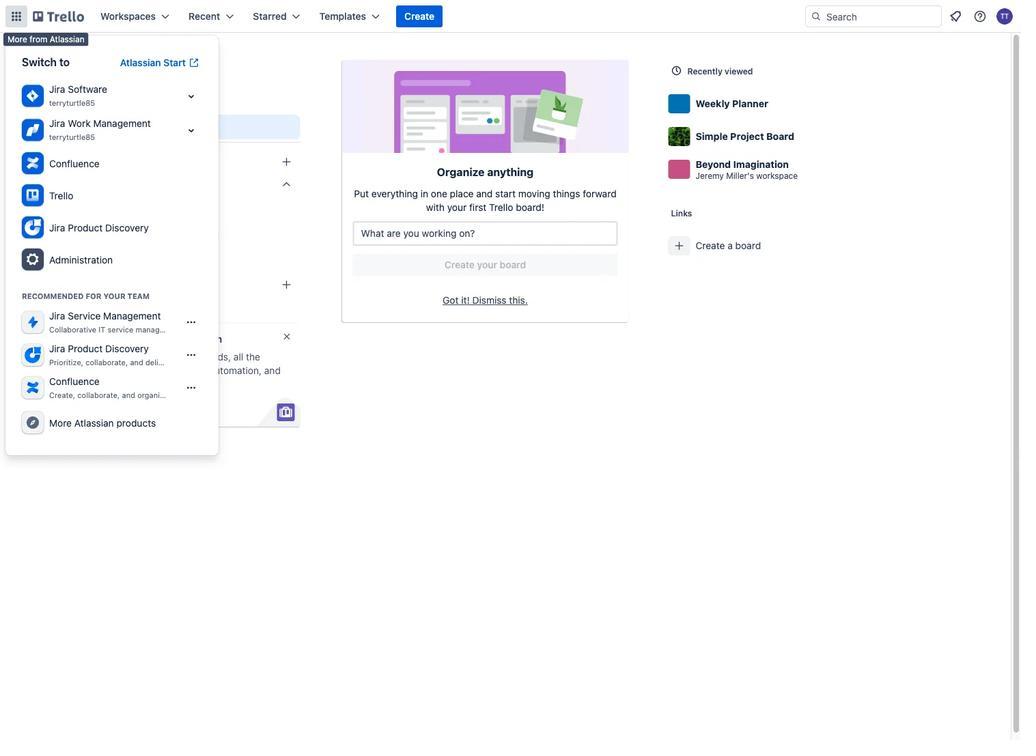 Task type: vqa. For each thing, say whether or not it's contained in the screenshot.
THE INVITE
no



Task type: locate. For each thing, give the bounding box(es) containing it.
and up first
[[476, 188, 493, 199]]

1 horizontal spatial more
[[49, 417, 72, 429]]

management up confluence link
[[93, 118, 151, 129]]

discovery down service
[[105, 343, 149, 354]]

unlimited
[[155, 351, 195, 363], [166, 365, 207, 376]]

1 horizontal spatial board
[[735, 240, 761, 251]]

1 jira from the top
[[49, 84, 65, 95]]

2 terryturtle85 from the top
[[49, 133, 95, 142]]

1 vertical spatial discovery
[[105, 343, 149, 354]]

board
[[735, 240, 761, 251], [500, 259, 526, 270]]

product inside jira product discovery prioritize, collaborate, and deliver new ideas
[[68, 343, 103, 354]]

workspaces button
[[92, 5, 178, 27]]

2 horizontal spatial create
[[696, 240, 725, 251]]

team
[[127, 292, 150, 301]]

first
[[469, 202, 487, 213]]

jira inside jira service management collaborative it service management
[[49, 310, 65, 322]]

1 horizontal spatial trello
[[153, 334, 179, 345]]

your down what are you working on? text box
[[477, 259, 497, 270]]

your
[[103, 292, 125, 301]]

deliver
[[145, 358, 170, 367]]

management
[[136, 325, 182, 334]]

create your board
[[444, 259, 526, 270]]

atlassian start
[[120, 57, 186, 68]]

0 vertical spatial expand image
[[183, 88, 199, 104]]

0 horizontal spatial create
[[404, 11, 434, 22]]

0 vertical spatial board
[[735, 240, 761, 251]]

add image
[[278, 277, 295, 293]]

0 horizontal spatial board
[[500, 259, 526, 270]]

collaborate, up "more atlassian products"
[[77, 391, 120, 400]]

jira down recommended
[[49, 310, 65, 322]]

1 vertical spatial terryturtle85
[[49, 133, 95, 142]]

0 horizontal spatial start
[[136, 403, 158, 415]]

start right 'board' image
[[163, 57, 186, 68]]

1 vertical spatial your
[[477, 259, 497, 270]]

links
[[671, 208, 692, 218]]

2 product from the top
[[68, 343, 103, 354]]

board!
[[516, 202, 544, 213]]

create for create
[[404, 11, 434, 22]]

product
[[68, 222, 103, 233], [68, 343, 103, 354]]

0 vertical spatial create
[[404, 11, 434, 22]]

Search field
[[822, 6, 941, 27]]

switch to… image
[[10, 10, 23, 23]]

forward
[[583, 188, 617, 199]]

collaborate, inside confluence create, collaborate, and organize your work
[[77, 391, 120, 400]]

0 vertical spatial more
[[8, 34, 27, 44]]

work
[[68, 118, 91, 129]]

starred
[[253, 11, 287, 22]]

jira for jira product discovery prioritize, collaborate, and deliver new ideas
[[49, 343, 65, 354]]

jira work management terryturtle85
[[49, 118, 151, 142]]

1 horizontal spatial templates
[[319, 11, 366, 22]]

to
[[59, 56, 70, 69]]

weekly planner link
[[663, 87, 896, 120]]

trello right try
[[153, 334, 179, 345]]

project
[[730, 131, 764, 142]]

2 vertical spatial trello
[[153, 334, 179, 345]]

start free trial
[[136, 403, 197, 415]]

recommended
[[22, 292, 84, 301]]

atlassian down "workspaces" popup button
[[120, 57, 161, 68]]

trello down start
[[489, 202, 513, 213]]

create for create a board
[[696, 240, 725, 251]]

jira inside jira product discovery prioritize, collaborate, and deliver new ideas
[[49, 343, 65, 354]]

boards
[[153, 67, 184, 78]]

1 horizontal spatial your
[[447, 202, 467, 213]]

discovery inside "link"
[[105, 222, 149, 233]]

confluence down work
[[49, 158, 100, 169]]

product up administration
[[68, 222, 103, 233]]

2 vertical spatial your
[[170, 391, 186, 400]]

0 vertical spatial collaborate,
[[86, 358, 128, 367]]

expand image down boards link
[[183, 88, 199, 104]]

recently viewed
[[687, 66, 753, 76]]

templates down boards
[[153, 94, 199, 105]]

2 horizontal spatial trello
[[489, 202, 513, 213]]

jira product discovery
[[49, 222, 149, 233]]

2 vertical spatial create
[[444, 259, 475, 270]]

2 discovery from the top
[[105, 343, 149, 354]]

in
[[421, 188, 428, 199]]

board
[[766, 131, 794, 142]]

jira product discovery options menu image
[[186, 350, 197, 361]]

your inside put everything in one place and start moving things forward with your first trello board!
[[447, 202, 467, 213]]

1 vertical spatial management
[[103, 310, 161, 322]]

got
[[443, 295, 459, 306]]

product inside "link"
[[68, 222, 103, 233]]

jira up administration
[[49, 222, 65, 233]]

1 vertical spatial board
[[500, 259, 526, 270]]

0 horizontal spatial your
[[170, 391, 186, 400]]

0 vertical spatial templates
[[319, 11, 366, 22]]

get
[[136, 351, 152, 363]]

1 vertical spatial confluence
[[49, 376, 100, 387]]

2 jira from the top
[[49, 118, 65, 129]]

back to home image
[[33, 5, 84, 27]]

1 horizontal spatial create
[[444, 259, 475, 270]]

confluence create, collaborate, and organize your work
[[49, 376, 205, 400]]

your up free
[[170, 391, 186, 400]]

from
[[30, 34, 47, 44]]

1 vertical spatial collaborate,
[[77, 391, 120, 400]]

0 vertical spatial discovery
[[105, 222, 149, 233]]

and left organize
[[122, 391, 135, 400]]

management for jira work management
[[93, 118, 151, 129]]

management up service
[[103, 310, 161, 322]]

terry turtle (terryturtle) image
[[996, 8, 1013, 25]]

0 horizontal spatial templates
[[153, 94, 199, 105]]

0 vertical spatial confluence
[[49, 158, 100, 169]]

What are you working on? text field
[[353, 221, 618, 246]]

unlimited up views,
[[155, 351, 195, 363]]

1 vertical spatial expand image
[[183, 122, 199, 139]]

service
[[108, 325, 133, 334]]

more
[[8, 34, 27, 44], [49, 417, 72, 429]]

it!
[[461, 295, 470, 306]]

5 jira from the top
[[49, 343, 65, 354]]

search image
[[811, 11, 822, 22]]

start inside button
[[136, 403, 158, 415]]

create,
[[49, 391, 75, 400]]

4 jira from the top
[[49, 310, 65, 322]]

trial
[[180, 403, 197, 415]]

recent button
[[180, 5, 242, 27]]

0 horizontal spatial trello
[[49, 190, 73, 201]]

templates for templates link
[[153, 94, 199, 105]]

workspace
[[756, 171, 798, 181]]

0 vertical spatial start
[[163, 57, 186, 68]]

1 vertical spatial more
[[49, 417, 72, 429]]

start
[[163, 57, 186, 68], [136, 403, 158, 415]]

discovery
[[105, 222, 149, 233], [105, 343, 149, 354]]

terryturtle85 down "software"
[[49, 99, 95, 108]]

templates inside "templates" dropdown button
[[319, 11, 366, 22]]

recommended for your team
[[22, 292, 150, 301]]

jira
[[49, 84, 65, 95], [49, 118, 65, 129], [49, 222, 65, 233], [49, 310, 65, 322], [49, 343, 65, 354]]

0 vertical spatial product
[[68, 222, 103, 233]]

create for create your board
[[444, 259, 475, 270]]

jira inside the jira software terryturtle85
[[49, 84, 65, 95]]

templates inside templates link
[[153, 94, 199, 105]]

1 vertical spatial create
[[696, 240, 725, 251]]

more down create,
[[49, 417, 72, 429]]

1 vertical spatial trello
[[489, 202, 513, 213]]

expand image for jira work management
[[183, 122, 199, 139]]

1 terryturtle85 from the top
[[49, 99, 95, 108]]

templates right starred popup button
[[319, 11, 366, 22]]

one
[[431, 188, 447, 199]]

automation,
[[209, 365, 262, 376]]

management inside jira service management collaborative it service management
[[103, 310, 161, 322]]

1 discovery from the top
[[105, 222, 149, 233]]

more inside tooltip
[[8, 34, 27, 44]]

discovery down "trello" link
[[105, 222, 149, 233]]

atlassian
[[50, 34, 84, 44], [120, 57, 161, 68], [74, 417, 114, 429]]

things
[[553, 188, 580, 199]]

jira down to
[[49, 84, 65, 95]]

jira inside jira work management terryturtle85
[[49, 118, 65, 129]]

for
[[86, 292, 101, 301]]

trello up 'jira product discovery'
[[49, 190, 73, 201]]

confluence up create,
[[49, 376, 100, 387]]

atlassian inside 'link'
[[74, 417, 114, 429]]

atlassian left products
[[74, 417, 114, 429]]

jira left work
[[49, 118, 65, 129]]

jira inside "link"
[[49, 222, 65, 233]]

terryturtle85 down work
[[49, 133, 95, 142]]

atlassian up to
[[50, 34, 84, 44]]

your down place
[[447, 202, 467, 213]]

it
[[99, 325, 105, 334]]

1 confluence from the top
[[49, 158, 100, 169]]

confluence inside confluence create, collaborate, and organize your work
[[49, 376, 100, 387]]

your
[[447, 202, 467, 213], [477, 259, 497, 270], [170, 391, 186, 400]]

product down collaborative
[[68, 343, 103, 354]]

jira software terryturtle85
[[49, 84, 107, 108]]

workspaces
[[100, 11, 156, 22]]

0 vertical spatial atlassian
[[50, 34, 84, 44]]

this.
[[509, 295, 528, 306]]

management inside jira work management terryturtle85
[[93, 118, 151, 129]]

discovery for jira product discovery prioritize, collaborate, and deliver new ideas
[[105, 343, 149, 354]]

home
[[153, 121, 179, 132]]

1 expand image from the top
[[183, 88, 199, 104]]

more atlassian products
[[49, 417, 156, 429]]

prioritize,
[[49, 358, 83, 367]]

2 horizontal spatial your
[[477, 259, 497, 270]]

more inside 'link'
[[49, 417, 72, 429]]

create inside primary element
[[404, 11, 434, 22]]

templates link
[[125, 87, 300, 112]]

more.
[[136, 379, 162, 390]]

templates for "templates" dropdown button
[[319, 11, 366, 22]]

more left from
[[8, 34, 27, 44]]

0 vertical spatial your
[[447, 202, 467, 213]]

more from atlassian tooltip
[[3, 33, 89, 46]]

primary element
[[0, 0, 1021, 33]]

3 jira from the top
[[49, 222, 65, 233]]

switch
[[22, 56, 57, 69]]

start down organize
[[136, 403, 158, 415]]

jira up prioritize,
[[49, 343, 65, 354]]

1 vertical spatial start
[[136, 403, 158, 415]]

0 vertical spatial management
[[93, 118, 151, 129]]

board right a
[[735, 240, 761, 251]]

expand image right home
[[183, 122, 199, 139]]

new
[[172, 358, 186, 367]]

work
[[188, 391, 205, 400]]

put
[[354, 188, 369, 199]]

0 vertical spatial terryturtle85
[[49, 99, 95, 108]]

1 vertical spatial templates
[[153, 94, 199, 105]]

more from atlassian
[[8, 34, 84, 44]]

boards link
[[125, 60, 300, 85]]

and left 'deliver'
[[130, 358, 143, 367]]

discovery inside jira product discovery prioritize, collaborate, and deliver new ideas
[[105, 343, 149, 354]]

2 confluence from the top
[[49, 376, 100, 387]]

2 expand image from the top
[[183, 122, 199, 139]]

jira for jira work management terryturtle85
[[49, 118, 65, 129]]

collaborate,
[[86, 358, 128, 367], [77, 391, 120, 400]]

home link
[[125, 115, 300, 139]]

and right automation,
[[264, 365, 281, 376]]

planner
[[732, 98, 768, 109]]

1 product from the top
[[68, 222, 103, 233]]

templates
[[319, 11, 366, 22], [153, 94, 199, 105]]

expand image
[[183, 88, 199, 104], [183, 122, 199, 139]]

and inside 'try trello premium get unlimited boards, all the views, unlimited automation, and more.'
[[264, 365, 281, 376]]

and
[[476, 188, 493, 199], [130, 358, 143, 367], [264, 365, 281, 376], [122, 391, 135, 400]]

0 horizontal spatial more
[[8, 34, 27, 44]]

and inside put everything in one place and start moving things forward with your first trello board!
[[476, 188, 493, 199]]

start
[[495, 188, 516, 199]]

1 vertical spatial product
[[68, 343, 103, 354]]

and inside jira product discovery prioritize, collaborate, and deliver new ideas
[[130, 358, 143, 367]]

board up this.
[[500, 259, 526, 270]]

unlimited down jira product discovery options menu icon
[[166, 365, 207, 376]]

confluence for confluence
[[49, 158, 100, 169]]

collaborate, up confluence create, collaborate, and organize your work
[[86, 358, 128, 367]]

2 vertical spatial atlassian
[[74, 417, 114, 429]]

confluence link
[[16, 148, 208, 180]]

create a workspace image
[[278, 154, 295, 170]]



Task type: describe. For each thing, give the bounding box(es) containing it.
0 vertical spatial unlimited
[[155, 351, 195, 363]]

jira service management collaborative it service management
[[49, 310, 182, 334]]

all
[[234, 351, 243, 363]]

board image
[[131, 64, 147, 81]]

expand image for jira software
[[183, 88, 199, 104]]

highlights
[[175, 230, 219, 241]]

your inside button
[[477, 259, 497, 270]]

simple project board
[[696, 131, 794, 142]]

got it! dismiss this. button
[[353, 290, 618, 311]]

terryturtle85 inside the jira software terryturtle85
[[49, 99, 95, 108]]

views,
[[136, 365, 164, 376]]

board for create your board
[[500, 259, 526, 270]]

jira for jira software terryturtle85
[[49, 84, 65, 95]]

product for jira product discovery prioritize, collaborate, and deliver new ideas
[[68, 343, 103, 354]]

starred button
[[245, 5, 309, 27]]

terryturtle85 inside jira work management terryturtle85
[[49, 133, 95, 142]]

free
[[160, 403, 178, 415]]

administration
[[49, 254, 113, 265]]

trello inside 'try trello premium get unlimited boards, all the views, unlimited automation, and more.'
[[153, 334, 179, 345]]

got it! dismiss this.
[[443, 295, 528, 306]]

administration link
[[16, 244, 208, 276]]

home image
[[131, 119, 147, 135]]

dismiss
[[472, 295, 506, 306]]

try
[[136, 334, 151, 345]]

switch to
[[22, 56, 70, 69]]

recent
[[189, 11, 220, 22]]

organize
[[137, 391, 168, 400]]

trello inside put everything in one place and start moving things forward with your first trello board!
[[489, 202, 513, 213]]

products
[[116, 417, 156, 429]]

more for more from atlassian
[[8, 34, 27, 44]]

board for create a board
[[735, 240, 761, 251]]

service
[[68, 310, 101, 322]]

simple project board link
[[663, 120, 896, 153]]

create a board
[[696, 240, 761, 251]]

place
[[450, 188, 474, 199]]

atlassian inside tooltip
[[50, 34, 84, 44]]

product for jira product discovery
[[68, 222, 103, 233]]

highlights link
[[125, 225, 300, 247]]

your inside confluence create, collaborate, and organize your work
[[170, 391, 186, 400]]

settings image
[[25, 251, 41, 268]]

open information menu image
[[973, 10, 987, 23]]

create a board button
[[663, 229, 896, 262]]

beyond
[[696, 158, 731, 170]]

start free trial button
[[136, 402, 197, 416]]

templates button
[[311, 5, 388, 27]]

moving
[[518, 188, 550, 199]]

weekly planner
[[696, 98, 768, 109]]

jira service management options menu image
[[186, 317, 197, 328]]

1 vertical spatial unlimited
[[166, 365, 207, 376]]

ideas
[[188, 358, 208, 367]]

1 vertical spatial atlassian
[[120, 57, 161, 68]]

everything
[[371, 188, 418, 199]]

collaborative
[[49, 325, 96, 334]]

atlassian start link
[[112, 52, 208, 74]]

premium
[[181, 334, 222, 345]]

create your board button
[[353, 254, 618, 276]]

viewed
[[725, 66, 753, 76]]

imagination
[[733, 158, 789, 170]]

trello link
[[16, 180, 208, 212]]

0 vertical spatial trello
[[49, 190, 73, 201]]

create button
[[396, 5, 443, 27]]

try trello premium get unlimited boards, all the views, unlimited automation, and more.
[[136, 334, 281, 390]]

confluence for confluence create, collaborate, and organize your work
[[49, 376, 100, 387]]

management for jira service management
[[103, 310, 161, 322]]

0 notifications image
[[947, 8, 964, 25]]

1 horizontal spatial start
[[163, 57, 186, 68]]

and inside confluence create, collaborate, and organize your work
[[122, 391, 135, 400]]

miller's
[[726, 171, 754, 181]]

weekly
[[696, 98, 730, 109]]

jira for jira service management collaborative it service management
[[49, 310, 65, 322]]

more for more atlassian products
[[49, 417, 72, 429]]

discovery for jira product discovery
[[105, 222, 149, 233]]

jeremy
[[696, 171, 724, 181]]

anything
[[487, 166, 534, 179]]

organize anything
[[437, 166, 534, 179]]

confluence options menu image
[[186, 382, 197, 393]]

put everything in one place and start moving things forward with your first trello board!
[[354, 188, 617, 213]]

jira for jira product discovery
[[49, 222, 65, 233]]

jira product discovery link
[[16, 212, 208, 244]]

more atlassian products link
[[16, 407, 208, 439]]

collaborate, inside jira product discovery prioritize, collaborate, and deliver new ideas
[[86, 358, 128, 367]]

the
[[246, 351, 260, 363]]

recently
[[687, 66, 723, 76]]

beyond imagination jeremy miller's workspace
[[696, 158, 798, 181]]

boards,
[[198, 351, 231, 363]]

a
[[728, 240, 733, 251]]



